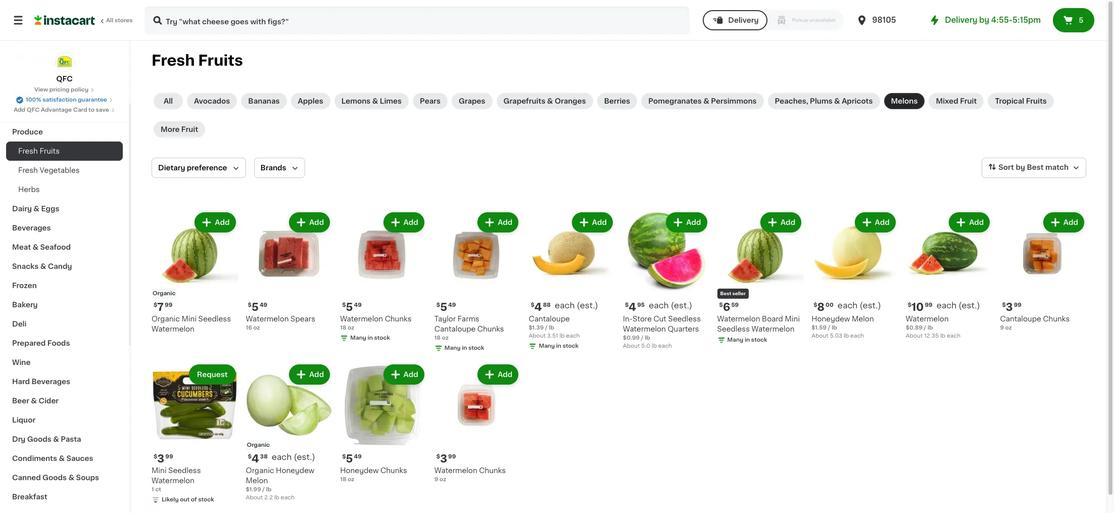 Task type: locate. For each thing, give the bounding box(es) containing it.
0 vertical spatial fruits
[[198, 53, 243, 68]]

oz inside watermelon chunks 9 oz
[[440, 477, 447, 482]]

2 vertical spatial fresh
[[18, 167, 38, 174]]

service type group
[[703, 10, 845, 30]]

1 vertical spatial by
[[1017, 164, 1026, 171]]

0 vertical spatial 18
[[340, 325, 347, 330]]

3 for watermelon chunks
[[440, 454, 448, 464]]

0 vertical spatial best
[[1028, 164, 1044, 171]]

99 up watermelon chunks 9 oz
[[449, 454, 456, 460]]

condiments & sauces
[[12, 455, 93, 462]]

4 for in-store cut seedless watermelon quarters
[[629, 302, 637, 312]]

$ 3 99 up cantaloupe chunks 9 oz
[[1003, 302, 1022, 312]]

fresh down produce
[[18, 148, 38, 155]]

1 horizontal spatial best
[[1028, 164, 1044, 171]]

produce link
[[6, 122, 123, 142]]

&
[[372, 98, 378, 105], [548, 98, 553, 105], [704, 98, 710, 105], [835, 98, 841, 105], [34, 205, 39, 212], [33, 244, 38, 251], [40, 263, 46, 270], [31, 397, 37, 405], [53, 436, 59, 443], [59, 455, 65, 462], [69, 474, 74, 481]]

(est.) up watermelon $0.89 / lb about 12.35 lb each
[[959, 301, 981, 309]]

8
[[818, 302, 825, 312]]

cantaloupe inside cantaloupe chunks 9 oz
[[1001, 315, 1042, 322]]

dry
[[12, 436, 25, 443]]

each (est.) inside the $4.95 each (estimated) element
[[649, 301, 693, 309]]

sauces
[[66, 455, 93, 462]]

about down $1.99
[[246, 495, 263, 501]]

add button
[[196, 213, 235, 232], [290, 213, 329, 232], [385, 213, 424, 232], [479, 213, 518, 232], [573, 213, 612, 232], [668, 213, 707, 232], [762, 213, 801, 232], [856, 213, 895, 232], [951, 213, 990, 232], [1045, 213, 1084, 232], [290, 365, 329, 384], [385, 365, 424, 384], [479, 365, 518, 384]]

card
[[73, 107, 87, 113]]

oz for watermelon spears
[[254, 325, 260, 330]]

store
[[633, 315, 652, 322]]

0 vertical spatial beverages
[[12, 224, 51, 232]]

stock down cantaloupe $1.39 / lb about 3.51 lb each on the bottom of page
[[563, 343, 579, 349]]

fresh inside "link"
[[18, 148, 38, 155]]

/ inside cantaloupe $1.39 / lb about 3.51 lb each
[[546, 325, 548, 330]]

mixed fruit
[[937, 98, 978, 105]]

all inside the all stores link
[[106, 18, 113, 23]]

1 horizontal spatial fruits
[[198, 53, 243, 68]]

0 horizontal spatial cantaloupe
[[435, 325, 476, 332]]

$ 5 49 up watermelon chunks 18 oz
[[342, 302, 362, 312]]

$4.38 each (estimated) element
[[246, 453, 332, 466]]

wine link
[[6, 353, 123, 372]]

stock
[[374, 335, 390, 341], [752, 337, 768, 343], [563, 343, 579, 349], [469, 345, 485, 351], [198, 497, 214, 503]]

99 up cantaloupe chunks 9 oz
[[1015, 302, 1022, 308]]

$ 5 49 up taylor
[[437, 302, 456, 312]]

0 horizontal spatial fresh fruits
[[18, 148, 60, 155]]

each (est.) inside the '$8.00 each (estimated)' element
[[838, 301, 882, 309]]

/
[[925, 325, 927, 330], [546, 325, 548, 330], [829, 325, 831, 330], [642, 335, 644, 341], [263, 487, 265, 493]]

& inside condiments & sauces 'link'
[[59, 455, 65, 462]]

each (est.) right 38
[[272, 453, 315, 461]]

0 horizontal spatial fruit
[[181, 126, 198, 133]]

ct
[[155, 487, 161, 493]]

cantaloupe inside cantaloupe $1.39 / lb about 3.51 lb each
[[529, 315, 570, 322]]

each right "12.35"
[[948, 333, 961, 339]]

1 horizontal spatial $ 3 99
[[437, 454, 456, 464]]

chunks inside watermelon chunks 18 oz
[[385, 315, 412, 322]]

& inside canned goods & soups link
[[69, 474, 74, 481]]

organic inside organic mini seedless watermelon
[[152, 315, 180, 322]]

each right 5.0 at the bottom of page
[[659, 343, 672, 349]]

chunks inside honeydew chunks 18 oz
[[381, 467, 407, 474]]

spears
[[291, 315, 316, 322]]

$ 5 49
[[248, 302, 268, 312], [437, 302, 456, 312], [342, 302, 362, 312], [342, 454, 362, 464]]

49 up watermelon chunks 18 oz
[[354, 302, 362, 308]]

each (est.) for $ 10 99
[[937, 301, 981, 309]]

0 horizontal spatial 4
[[252, 454, 259, 464]]

0 vertical spatial melon
[[853, 315, 875, 322]]

mini inside mini seedless watermelon 1 ct
[[152, 467, 167, 474]]

99 up mini seedless watermelon 1 ct
[[165, 454, 173, 460]]

likely
[[162, 497, 179, 503]]

fruits up avocados "link"
[[198, 53, 243, 68]]

1 vertical spatial fruits
[[1027, 98, 1048, 105]]

cantaloupe for $1.39
[[529, 315, 570, 322]]

0 vertical spatial 9
[[1001, 325, 1005, 330]]

by inside field
[[1017, 164, 1026, 171]]

in
[[368, 335, 373, 341], [745, 337, 750, 343], [557, 343, 562, 349], [462, 345, 467, 351]]

& left eggs
[[34, 205, 39, 212]]

1 vertical spatial fruit
[[181, 126, 198, 133]]

(est.) for $ 4 38
[[294, 453, 315, 461]]

4 left 88
[[535, 302, 542, 312]]

each (est.) inside $4.88 each (estimated) element
[[555, 301, 599, 309]]

9 inside cantaloupe chunks 9 oz
[[1001, 325, 1005, 330]]

about inside honeydew melon $1.59 / lb about 5.03 lb each
[[812, 333, 829, 339]]

$ inside $ 4 38
[[248, 454, 252, 460]]

sort
[[999, 164, 1015, 171]]

2 horizontal spatial 4
[[629, 302, 637, 312]]

each (est.) up the cut
[[649, 301, 693, 309]]

$ 3 99 for watermelon chunks
[[437, 454, 456, 464]]

beverages down dairy & eggs
[[12, 224, 51, 232]]

$ left 59 in the right of the page
[[720, 302, 724, 308]]

grapes link
[[452, 93, 493, 109]]

$10.99 each (estimated) element
[[906, 301, 993, 314]]

1 vertical spatial melon
[[246, 477, 268, 484]]

$ inside $ 4 95
[[625, 302, 629, 308]]

$ inside $ 7 99
[[154, 302, 157, 308]]

mini seedless watermelon 1 ct
[[152, 467, 201, 493]]

product group
[[152, 210, 238, 334], [246, 210, 332, 332], [340, 210, 427, 344], [435, 210, 521, 354], [529, 210, 615, 352], [623, 210, 710, 350], [718, 210, 804, 346], [812, 210, 898, 340], [906, 210, 993, 340], [1001, 210, 1087, 332], [152, 362, 238, 506], [246, 362, 332, 502], [340, 362, 427, 484], [435, 362, 521, 484]]

oz inside cantaloupe chunks 9 oz
[[1006, 325, 1013, 330]]

chunks for honeydew chunks
[[381, 467, 407, 474]]

best left seller
[[721, 291, 732, 296]]

cut
[[654, 315, 667, 322]]

2 horizontal spatial mini
[[785, 315, 800, 322]]

in-store cut seedless watermelon quarters $0.99 / lb about 5.0 lb each
[[623, 315, 701, 349]]

5
[[1080, 17, 1084, 24], [252, 302, 259, 312], [440, 302, 448, 312], [346, 302, 353, 312], [346, 454, 353, 464]]

1 horizontal spatial 4
[[535, 302, 542, 312]]

& inside grapefruits & oranges link
[[548, 98, 553, 105]]

0 horizontal spatial 3
[[157, 454, 164, 464]]

beverages up cider at the bottom left of the page
[[32, 378, 70, 385]]

18 inside taylor farms cantaloupe chunks 18 oz
[[435, 335, 441, 341]]

chunks inside watermelon chunks 9 oz
[[479, 467, 506, 474]]

2 horizontal spatial honeydew
[[812, 315, 851, 322]]

59
[[732, 302, 739, 308]]

1 vertical spatial qfc
[[27, 107, 40, 113]]

mini inside watermelon board mini seedless watermelon
[[785, 315, 800, 322]]

honeydew inside honeydew melon $1.59 / lb about 5.03 lb each
[[812, 315, 851, 322]]

beer & cider
[[12, 397, 59, 405]]

honeydew for melon
[[812, 315, 851, 322]]

many in stock
[[350, 335, 390, 341], [728, 337, 768, 343], [539, 343, 579, 349], [445, 345, 485, 351]]

fresh
[[152, 53, 195, 68], [18, 148, 38, 155], [18, 167, 38, 174]]

& left the sauces
[[59, 455, 65, 462]]

fruits up fresh vegetables
[[40, 148, 60, 155]]

0 horizontal spatial delivery
[[729, 17, 759, 24]]

by for sort
[[1017, 164, 1026, 171]]

seafood
[[40, 244, 71, 251]]

fruit for mixed fruit
[[961, 98, 978, 105]]

(est.) for $ 4 95
[[671, 301, 693, 309]]

liquor link
[[6, 411, 123, 430]]

0 vertical spatial by
[[980, 16, 990, 24]]

(est.) up the 'organic honeydew melon $1.99 / lb about 2.2 lb each'
[[294, 453, 315, 461]]

about down '$1.59'
[[812, 333, 829, 339]]

& left persimmons
[[704, 98, 710, 105]]

$ 5 49 up honeydew chunks 18 oz
[[342, 454, 362, 464]]

2 vertical spatial 18
[[340, 477, 347, 482]]

each (est.) inside $4.38 each (estimated) element
[[272, 453, 315, 461]]

18 inside watermelon chunks 18 oz
[[340, 325, 347, 330]]

5 for watermelon spears
[[252, 302, 259, 312]]

99 right 7
[[165, 302, 173, 308]]

$ up organic mini seedless watermelon
[[154, 302, 157, 308]]

1 horizontal spatial cantaloupe
[[529, 315, 570, 322]]

cantaloupe
[[529, 315, 570, 322], [1001, 315, 1042, 322], [435, 325, 476, 332]]

99 for cantaloupe chunks
[[1015, 302, 1022, 308]]

1 horizontal spatial mini
[[182, 315, 197, 322]]

organic inside the 'organic honeydew melon $1.99 / lb about 2.2 lb each'
[[246, 467, 274, 474]]

& inside meat & seafood link
[[33, 244, 38, 251]]

1 vertical spatial best
[[721, 291, 732, 296]]

$ 3 99 up mini seedless watermelon 1 ct
[[154, 454, 173, 464]]

3 up watermelon chunks 9 oz
[[440, 454, 448, 464]]

watermelon spears 16 oz
[[246, 315, 316, 330]]

all
[[106, 18, 113, 23], [164, 98, 173, 105]]

& for limes
[[372, 98, 378, 105]]

each (est.) for $ 4 38
[[272, 453, 315, 461]]

fresh fruits up avocados "link"
[[152, 53, 243, 68]]

bananas
[[248, 98, 280, 105]]

each inside the 'organic honeydew melon $1.99 / lb about 2.2 lb each'
[[281, 495, 295, 501]]

each (est.)
[[649, 301, 693, 309], [937, 301, 981, 309], [555, 301, 599, 309], [838, 301, 882, 309], [272, 453, 315, 461]]

0 vertical spatial fresh fruits
[[152, 53, 243, 68]]

melon
[[853, 315, 875, 322], [246, 477, 268, 484]]

each inside watermelon $0.89 / lb about 12.35 lb each
[[948, 333, 961, 339]]

5 inside button
[[1080, 17, 1084, 24]]

mini inside organic mini seedless watermelon
[[182, 315, 197, 322]]

(est.) up quarters
[[671, 301, 693, 309]]

1 horizontal spatial by
[[1017, 164, 1026, 171]]

& right beer
[[31, 397, 37, 405]]

organic down $ 4 38
[[246, 467, 274, 474]]

$1.99
[[246, 487, 261, 493]]

goods down condiments & sauces
[[43, 474, 67, 481]]

melon up $1.99
[[246, 477, 268, 484]]

prepared foods link
[[6, 334, 123, 353]]

by right sort
[[1017, 164, 1026, 171]]

many in stock inside product group
[[728, 337, 768, 343]]

1 horizontal spatial fruit
[[961, 98, 978, 105]]

eggs
[[41, 205, 59, 212]]

watermelon
[[246, 315, 289, 322], [718, 315, 761, 322], [906, 315, 949, 322], [340, 315, 383, 322], [152, 325, 195, 332], [623, 325, 666, 332], [752, 325, 795, 332], [435, 467, 478, 474], [152, 477, 195, 484]]

qfc logo image
[[55, 53, 74, 72]]

(est.) inside $4.38 each (estimated) element
[[294, 453, 315, 461]]

many down taylor farms cantaloupe chunks 18 oz
[[445, 345, 461, 351]]

seedless inside organic mini seedless watermelon
[[199, 315, 231, 322]]

1 vertical spatial beverages
[[32, 378, 70, 385]]

pomegranates & persimmons link
[[642, 93, 764, 109]]

qfc down 100% on the left of page
[[27, 107, 40, 113]]

1 horizontal spatial delivery
[[946, 16, 978, 24]]

4 for cantaloupe
[[535, 302, 542, 312]]

18 inside honeydew chunks 18 oz
[[340, 477, 347, 482]]

delivery inside "button"
[[729, 17, 759, 24]]

99 for organic mini seedless watermelon
[[165, 302, 173, 308]]

best left match
[[1028, 164, 1044, 171]]

goods
[[27, 436, 51, 443], [43, 474, 67, 481]]

1 horizontal spatial honeydew
[[340, 467, 379, 474]]

about down the $1.39
[[529, 333, 546, 339]]

& for candy
[[40, 263, 46, 270]]

2 horizontal spatial 3
[[1007, 302, 1014, 312]]

more fruit
[[161, 126, 198, 133]]

(est.) inside $10.99 each (estimated) element
[[959, 301, 981, 309]]

all inside all link
[[164, 98, 173, 105]]

& inside dairy & eggs "link"
[[34, 205, 39, 212]]

all up more at top left
[[164, 98, 173, 105]]

$ left 88
[[531, 302, 535, 308]]

1 vertical spatial goods
[[43, 474, 67, 481]]

$ left 00
[[814, 302, 818, 308]]

2.2
[[264, 495, 273, 501]]

lb
[[928, 325, 934, 330], [549, 325, 555, 330], [832, 325, 838, 330], [941, 333, 946, 339], [560, 333, 565, 339], [844, 333, 850, 339], [645, 335, 651, 341], [652, 343, 657, 349], [266, 487, 272, 493], [274, 495, 280, 501]]

melon inside honeydew melon $1.59 / lb about 5.03 lb each
[[853, 315, 875, 322]]

0 horizontal spatial fruits
[[40, 148, 60, 155]]

lb right 3.51
[[560, 333, 565, 339]]

fruits inside "link"
[[40, 148, 60, 155]]

meat & seafood
[[12, 244, 71, 251]]

fresh up herbs
[[18, 167, 38, 174]]

1 vertical spatial fresh fruits
[[18, 148, 60, 155]]

$
[[154, 302, 157, 308], [248, 302, 252, 308], [437, 302, 440, 308], [625, 302, 629, 308], [720, 302, 724, 308], [909, 302, 912, 308], [342, 302, 346, 308], [531, 302, 535, 308], [814, 302, 818, 308], [1003, 302, 1007, 308], [154, 454, 157, 460], [248, 454, 252, 460], [437, 454, 440, 460], [342, 454, 346, 460]]

about down $0.99
[[623, 343, 640, 349]]

99 right 10
[[926, 302, 933, 308]]

delivery by 4:55-5:15pm
[[946, 16, 1042, 24]]

goods up condiments
[[27, 436, 51, 443]]

organic mini seedless watermelon
[[152, 315, 231, 332]]

cantaloupe chunks 9 oz
[[1001, 315, 1071, 330]]

0 horizontal spatial melon
[[246, 477, 268, 484]]

chunks inside cantaloupe chunks 9 oz
[[1044, 315, 1071, 322]]

oz inside honeydew chunks 18 oz
[[348, 477, 355, 482]]

breakfast link
[[6, 487, 123, 507]]

0 vertical spatial fresh
[[152, 53, 195, 68]]

2 horizontal spatial fruits
[[1027, 98, 1048, 105]]

canned
[[12, 474, 41, 481]]

0 vertical spatial goods
[[27, 436, 51, 443]]

0 horizontal spatial mini
[[152, 467, 167, 474]]

in down watermelon chunks 18 oz
[[368, 335, 373, 341]]

0 horizontal spatial honeydew
[[276, 467, 315, 474]]

6
[[724, 302, 731, 312]]

1 vertical spatial all
[[164, 98, 173, 105]]

4 for organic honeydew melon
[[252, 454, 259, 464]]

fresh fruits up fresh vegetables
[[18, 148, 60, 155]]

49 for watermelon spears
[[260, 302, 268, 308]]

cantaloupe for chunks
[[1001, 315, 1042, 322]]

1 horizontal spatial all
[[164, 98, 173, 105]]

0 horizontal spatial qfc
[[27, 107, 40, 113]]

honeydew inside the 'organic honeydew melon $1.99 / lb about 2.2 lb each'
[[276, 467, 315, 474]]

fruit
[[961, 98, 978, 105], [181, 126, 198, 133]]

18
[[340, 325, 347, 330], [435, 335, 441, 341], [340, 477, 347, 482]]

apples link
[[291, 93, 331, 109]]

fruit right mixed
[[961, 98, 978, 105]]

guarantee
[[78, 97, 107, 103]]

delivery by 4:55-5:15pm link
[[929, 14, 1042, 26]]

2 vertical spatial fruits
[[40, 148, 60, 155]]

bakery link
[[6, 295, 123, 315]]

49
[[260, 302, 268, 308], [449, 302, 456, 308], [354, 302, 362, 308], [354, 454, 362, 460]]

$ inside $ 10 99
[[909, 302, 912, 308]]

0 horizontal spatial all
[[106, 18, 113, 23]]

0 horizontal spatial by
[[980, 16, 990, 24]]

1 horizontal spatial 3
[[440, 454, 448, 464]]

1 horizontal spatial melon
[[853, 315, 875, 322]]

melons link
[[885, 93, 926, 109]]

$ 5 49 up 16
[[248, 302, 268, 312]]

0 vertical spatial all
[[106, 18, 113, 23]]

best inside field
[[1028, 164, 1044, 171]]

grapes
[[459, 98, 486, 105]]

1 vertical spatial 18
[[435, 335, 441, 341]]

(est.) up honeydew melon $1.59 / lb about 5.03 lb each on the bottom
[[860, 301, 882, 309]]

dairy
[[12, 205, 32, 212]]

1 vertical spatial fresh
[[18, 148, 38, 155]]

oz inside watermelon spears 16 oz
[[254, 325, 260, 330]]

0 horizontal spatial 9
[[435, 477, 439, 482]]

cider
[[39, 397, 59, 405]]

100%
[[26, 97, 41, 103]]

request
[[197, 371, 228, 378]]

$4.95 each (estimated) element
[[623, 301, 710, 314]]

$ 3 99
[[1003, 302, 1022, 312], [154, 454, 173, 464], [437, 454, 456, 464]]

1 vertical spatial 9
[[435, 477, 439, 482]]

2 horizontal spatial cantaloupe
[[1001, 315, 1042, 322]]

meat
[[12, 244, 31, 251]]

(est.) inside the $4.95 each (estimated) element
[[671, 301, 693, 309]]

/ up 2.2
[[263, 487, 265, 493]]

each inside honeydew melon $1.59 / lb about 5.03 lb each
[[851, 333, 865, 339]]

& inside snacks & candy link
[[40, 263, 46, 270]]

5 button
[[1054, 8, 1095, 32]]

honeydew chunks 18 oz
[[340, 467, 407, 482]]

/ right the $1.39
[[546, 325, 548, 330]]

9 inside watermelon chunks 9 oz
[[435, 477, 439, 482]]

oz for cantaloupe chunks
[[1006, 325, 1013, 330]]

& right meat
[[33, 244, 38, 251]]

/ right '$1.59'
[[829, 325, 831, 330]]

5 for honeydew chunks
[[346, 454, 353, 464]]

recipes link
[[6, 84, 123, 103]]

all left stores
[[106, 18, 113, 23]]

advantage
[[41, 107, 72, 113]]

3 up mini seedless watermelon 1 ct
[[157, 454, 164, 464]]

& right plums
[[835, 98, 841, 105]]

49 for honeydew chunks
[[354, 454, 362, 460]]

stock down watermelon chunks 18 oz
[[374, 335, 390, 341]]

(est.) inside the '$8.00 each (estimated)' element
[[860, 301, 882, 309]]

(est.) up cantaloupe $1.39 / lb about 3.51 lb each on the bottom of page
[[577, 301, 599, 309]]

liquor
[[12, 417, 35, 424]]

& inside dry goods & pasta link
[[53, 436, 59, 443]]

0 vertical spatial qfc
[[56, 75, 73, 82]]

(est.) inside $4.88 each (estimated) element
[[577, 301, 599, 309]]

$ up watermelon chunks 18 oz
[[342, 302, 346, 308]]

watermelon inside watermelon spears 16 oz
[[246, 315, 289, 322]]

each right 3.51
[[567, 333, 580, 339]]

farms
[[458, 315, 480, 322]]

0 horizontal spatial $ 3 99
[[154, 454, 173, 464]]

$ inside $ 4 88
[[531, 302, 535, 308]]

hard beverages link
[[6, 372, 123, 391]]

0 horizontal spatial best
[[721, 291, 732, 296]]

$ 3 99 for cantaloupe chunks
[[1003, 302, 1022, 312]]

product group containing 8
[[812, 210, 898, 340]]

& left pasta
[[53, 436, 59, 443]]

chunks for watermelon chunks
[[479, 467, 506, 474]]

vegetables
[[40, 167, 80, 174]]

& for persimmons
[[704, 98, 710, 105]]

& left soups
[[69, 474, 74, 481]]

about inside cantaloupe $1.39 / lb about 3.51 lb each
[[529, 333, 546, 339]]

& inside pomegranates & persimmons link
[[704, 98, 710, 105]]

& left oranges
[[548, 98, 553, 105]]

$ up mini seedless watermelon 1 ct
[[154, 454, 157, 460]]

about inside the 'organic honeydew melon $1.99 / lb about 2.2 lb each'
[[246, 495, 263, 501]]

condiments
[[12, 455, 57, 462]]

melon down the '$8.00 each (estimated)' element
[[853, 315, 875, 322]]

& left the limes
[[372, 98, 378, 105]]

None search field
[[145, 6, 690, 34]]

many in stock down watermelon chunks 18 oz
[[350, 335, 390, 341]]

each (est.) inside $10.99 each (estimated) element
[[937, 301, 981, 309]]

watermelon inside watermelon chunks 18 oz
[[340, 315, 383, 322]]

99 inside $ 7 99
[[165, 302, 173, 308]]

each (est.) for $ 4 88
[[555, 301, 599, 309]]

/ inside honeydew melon $1.59 / lb about 5.03 lb each
[[829, 325, 831, 330]]

best for best match
[[1028, 164, 1044, 171]]

& for seafood
[[33, 244, 38, 251]]

product group containing 7
[[152, 210, 238, 334]]

4 left 38
[[252, 454, 259, 464]]

in-
[[623, 315, 633, 322]]

$8.00 each (estimated) element
[[812, 301, 898, 314]]

/ up "12.35"
[[925, 325, 927, 330]]

& inside "beer & cider" "link"
[[31, 397, 37, 405]]

by left the 4:55-
[[980, 16, 990, 24]]

2 horizontal spatial $ 3 99
[[1003, 302, 1022, 312]]

beverages inside "link"
[[32, 378, 70, 385]]

fresh vegetables link
[[6, 161, 123, 180]]

each right 5.03
[[851, 333, 865, 339]]

about down $0.89
[[906, 333, 923, 339]]

1 horizontal spatial 9
[[1001, 325, 1005, 330]]

honeydew inside honeydew chunks 18 oz
[[340, 467, 379, 474]]

0 vertical spatial fruit
[[961, 98, 978, 105]]

& inside lemons & limes link
[[372, 98, 378, 105]]



Task type: vqa. For each thing, say whether or not it's contained in the screenshot.


Task type: describe. For each thing, give the bounding box(es) containing it.
$ up honeydew chunks 18 oz
[[342, 454, 346, 460]]

watermelon inside organic mini seedless watermelon
[[152, 325, 195, 332]]

more
[[161, 126, 180, 133]]

each right 38
[[272, 453, 292, 461]]

fruit for more fruit
[[181, 126, 198, 133]]

stock down watermelon board mini seedless watermelon
[[752, 337, 768, 343]]

mixed fruit link
[[930, 93, 985, 109]]

lb up 2.2
[[266, 487, 272, 493]]

/ inside the 'organic honeydew melon $1.99 / lb about 2.2 lb each'
[[263, 487, 265, 493]]

stock down taylor farms cantaloupe chunks 18 oz
[[469, 345, 485, 351]]

lemons & limes link
[[335, 93, 409, 109]]

watermelon inside watermelon $0.89 / lb about 12.35 lb each
[[906, 315, 949, 322]]

candy
[[48, 263, 72, 270]]

& for oranges
[[548, 98, 553, 105]]

in down taylor farms cantaloupe chunks 18 oz
[[462, 345, 467, 351]]

to
[[89, 107, 94, 113]]

each up the cut
[[649, 301, 669, 309]]

frozen link
[[6, 276, 123, 295]]

fresh vegetables
[[18, 167, 80, 174]]

deli
[[12, 321, 27, 328]]

18 for watermelon
[[340, 325, 347, 330]]

in down 3.51
[[557, 343, 562, 349]]

produce
[[12, 128, 43, 136]]

about inside in-store cut seedless watermelon quarters $0.99 / lb about 5.0 lb each
[[623, 343, 640, 349]]

each right 00
[[838, 301, 858, 309]]

$ inside $ 8 00
[[814, 302, 818, 308]]

& for cider
[[31, 397, 37, 405]]

grapefruits
[[504, 98, 546, 105]]

match
[[1046, 164, 1069, 171]]

lb up "12.35"
[[928, 325, 934, 330]]

buy it again
[[28, 34, 71, 41]]

again
[[51, 34, 71, 41]]

9 for watermelon
[[435, 477, 439, 482]]

99 for watermelon chunks
[[449, 454, 456, 460]]

chunks inside taylor farms cantaloupe chunks 18 oz
[[478, 325, 504, 332]]

prepared foods
[[12, 340, 70, 347]]

88
[[543, 302, 551, 308]]

& for eggs
[[34, 205, 39, 212]]

berries
[[605, 98, 631, 105]]

watermelon inside in-store cut seedless watermelon quarters $0.99 / lb about 5.0 lb each
[[623, 325, 666, 332]]

lb up 5.03
[[832, 325, 838, 330]]

snacks & candy
[[12, 263, 72, 270]]

12.35
[[925, 333, 940, 339]]

1 horizontal spatial fresh fruits
[[152, 53, 243, 68]]

(est.) for $ 8 00
[[860, 301, 882, 309]]

Search field
[[146, 7, 689, 33]]

lb right 2.2
[[274, 495, 280, 501]]

$ 5 49 for honeydew chunks
[[342, 454, 362, 464]]

$ inside $ 6 59
[[720, 302, 724, 308]]

all for all
[[164, 98, 173, 105]]

lemons
[[342, 98, 371, 105]]

delivery for delivery by 4:55-5:15pm
[[946, 16, 978, 24]]

$4.88 each (estimated) element
[[529, 301, 615, 314]]

5 for watermelon chunks
[[346, 302, 353, 312]]

& inside peaches, plums & apricots link
[[835, 98, 841, 105]]

in down watermelon board mini seedless watermelon
[[745, 337, 750, 343]]

board
[[763, 315, 784, 322]]

sort by
[[999, 164, 1026, 171]]

many down watermelon chunks 18 oz
[[350, 335, 367, 341]]

$ 8 00
[[814, 302, 834, 312]]

honeydew melon $1.59 / lb about 5.03 lb each
[[812, 315, 875, 339]]

fresh for fresh vegetables link on the top of the page
[[18, 167, 38, 174]]

herbs link
[[6, 180, 123, 199]]

(est.) for $ 4 88
[[577, 301, 599, 309]]

out
[[180, 497, 190, 503]]

oz for watermelon chunks
[[440, 477, 447, 482]]

pears link
[[413, 93, 448, 109]]

watermelon inside mini seedless watermelon 1 ct
[[152, 477, 195, 484]]

organic honeydew melon $1.99 / lb about 2.2 lb each
[[246, 467, 315, 501]]

oz inside taylor farms cantaloupe chunks 18 oz
[[442, 335, 449, 341]]

lists link
[[6, 48, 123, 68]]

pomegranates
[[649, 98, 702, 105]]

5.03
[[831, 333, 843, 339]]

all for all stores
[[106, 18, 113, 23]]

best seller
[[721, 291, 746, 296]]

& for sauces
[[59, 455, 65, 462]]

99 inside $ 10 99
[[926, 302, 933, 308]]

$ up cantaloupe chunks 9 oz
[[1003, 302, 1007, 308]]

honeydew for chunks
[[340, 467, 379, 474]]

watermelon chunks 18 oz
[[340, 315, 412, 330]]

chunks for cantaloupe chunks
[[1044, 315, 1071, 322]]

instacart logo image
[[34, 14, 95, 26]]

beverages link
[[6, 218, 123, 238]]

seedless inside mini seedless watermelon 1 ct
[[168, 467, 201, 474]]

lb right "12.35"
[[941, 333, 946, 339]]

pears
[[420, 98, 441, 105]]

canned goods & soups link
[[6, 468, 123, 487]]

seedless inside watermelon board mini seedless watermelon
[[718, 325, 750, 332]]

$ 6 59
[[720, 302, 739, 312]]

by for delivery
[[980, 16, 990, 24]]

tropical fruits
[[996, 98, 1048, 105]]

5.0
[[642, 343, 651, 349]]

lb right 5.03
[[844, 333, 850, 339]]

$ up 16
[[248, 302, 252, 308]]

all stores link
[[34, 6, 133, 34]]

49 for watermelon chunks
[[354, 302, 362, 308]]

organic up $ 7 99
[[153, 291, 176, 296]]

best match
[[1028, 164, 1069, 171]]

cantaloupe inside taylor farms cantaloupe chunks 18 oz
[[435, 325, 476, 332]]

many down watermelon board mini seedless watermelon
[[728, 337, 744, 343]]

goods for dry
[[27, 436, 51, 443]]

organic up 38
[[247, 443, 270, 448]]

lemons & limes
[[342, 98, 402, 105]]

policy
[[71, 87, 89, 93]]

tropical
[[996, 98, 1025, 105]]

(est.) for $ 10 99
[[959, 301, 981, 309]]

limes
[[380, 98, 402, 105]]

hard
[[12, 378, 30, 385]]

many in stock down taylor farms cantaloupe chunks 18 oz
[[445, 345, 485, 351]]

preference
[[187, 164, 227, 171]]

many in stock down 3.51
[[539, 343, 579, 349]]

99 for mini seedless watermelon
[[165, 454, 173, 460]]

$ up watermelon chunks 9 oz
[[437, 454, 440, 460]]

each inside cantaloupe $1.39 / lb about 3.51 lb each
[[567, 333, 580, 339]]

delivery button
[[703, 10, 768, 30]]

each right 88
[[555, 301, 575, 309]]

beer & cider link
[[6, 391, 123, 411]]

$ 5 49 for watermelon chunks
[[342, 302, 362, 312]]

melon inside the 'organic honeydew melon $1.99 / lb about 2.2 lb each'
[[246, 477, 268, 484]]

$ 5 49 for watermelon spears
[[248, 302, 268, 312]]

$1.39
[[529, 325, 544, 330]]

18 for honeydew
[[340, 477, 347, 482]]

watermelon inside watermelon chunks 9 oz
[[435, 467, 478, 474]]

9 for cantaloupe
[[1001, 325, 1005, 330]]

beer
[[12, 397, 29, 405]]

breakfast
[[12, 493, 47, 501]]

watermelon board mini seedless watermelon
[[718, 315, 800, 332]]

fresh fruits inside "link"
[[18, 148, 60, 155]]

all link
[[154, 93, 183, 109]]

peaches, plums & apricots
[[775, 98, 873, 105]]

lb up 5.0 at the bottom of page
[[645, 335, 651, 341]]

5 for taylor farms cantaloupe chunks
[[440, 302, 448, 312]]

goods for canned
[[43, 474, 67, 481]]

grapefruits & oranges link
[[497, 93, 593, 109]]

product group containing 6
[[718, 210, 804, 346]]

apples
[[298, 98, 323, 105]]

$ up taylor
[[437, 302, 440, 308]]

seedless inside in-store cut seedless watermelon quarters $0.99 / lb about 5.0 lb each
[[669, 315, 701, 322]]

lb right 5.0 at the bottom of page
[[652, 343, 657, 349]]

many down 3.51
[[539, 343, 555, 349]]

fresh for fresh fruits "link"
[[18, 148, 38, 155]]

$ 4 95
[[625, 302, 645, 312]]

request button
[[190, 365, 235, 384]]

product group containing 10
[[906, 210, 993, 340]]

Best match Sort by field
[[983, 158, 1087, 178]]

view pricing policy link
[[34, 86, 95, 94]]

recipes
[[12, 90, 42, 97]]

foods
[[47, 340, 70, 347]]

5:15pm
[[1013, 16, 1042, 24]]

brands
[[261, 164, 286, 171]]

dietary
[[158, 164, 185, 171]]

add qfc advantage card to save link
[[14, 106, 115, 114]]

snacks
[[12, 263, 39, 270]]

oz for honeydew chunks
[[348, 477, 355, 482]]

49 for taylor farms cantaloupe chunks
[[449, 302, 456, 308]]

tropical fruits link
[[989, 93, 1055, 109]]

each inside in-store cut seedless watermelon quarters $0.99 / lb about 5.0 lb each
[[659, 343, 672, 349]]

watermelon chunks 9 oz
[[435, 467, 506, 482]]

quarters
[[668, 325, 700, 332]]

pricing
[[49, 87, 69, 93]]

best for best seller
[[721, 291, 732, 296]]

about inside watermelon $0.89 / lb about 12.35 lb each
[[906, 333, 923, 339]]

taylor farms cantaloupe chunks 18 oz
[[435, 315, 504, 341]]

$ 5 49 for taylor farms cantaloupe chunks
[[437, 302, 456, 312]]

qfc link
[[55, 53, 74, 84]]

bakery
[[12, 301, 38, 308]]

each up watermelon $0.89 / lb about 12.35 lb each
[[937, 301, 957, 309]]

each (est.) for $ 8 00
[[838, 301, 882, 309]]

$ 3 99 for mini seedless watermelon
[[154, 454, 173, 464]]

stock right of
[[198, 497, 214, 503]]

lb up 3.51
[[549, 325, 555, 330]]

apricots
[[842, 98, 873, 105]]

delivery for delivery
[[729, 17, 759, 24]]

berries link
[[598, 93, 638, 109]]

3 for mini seedless watermelon
[[157, 454, 164, 464]]

1 horizontal spatial qfc
[[56, 75, 73, 82]]

of
[[191, 497, 197, 503]]

/ inside watermelon $0.89 / lb about 12.35 lb each
[[925, 325, 927, 330]]

/ inside in-store cut seedless watermelon quarters $0.99 / lb about 5.0 lb each
[[642, 335, 644, 341]]

dry goods & pasta
[[12, 436, 81, 443]]

38
[[260, 454, 268, 460]]

7
[[157, 302, 164, 312]]

all stores
[[106, 18, 133, 23]]

each (est.) for $ 4 95
[[649, 301, 693, 309]]

98105
[[873, 16, 897, 24]]

3 for cantaloupe chunks
[[1007, 302, 1014, 312]]

likely out of stock
[[162, 497, 214, 503]]

oz inside watermelon chunks 18 oz
[[348, 325, 355, 330]]

4:55-
[[992, 16, 1013, 24]]



